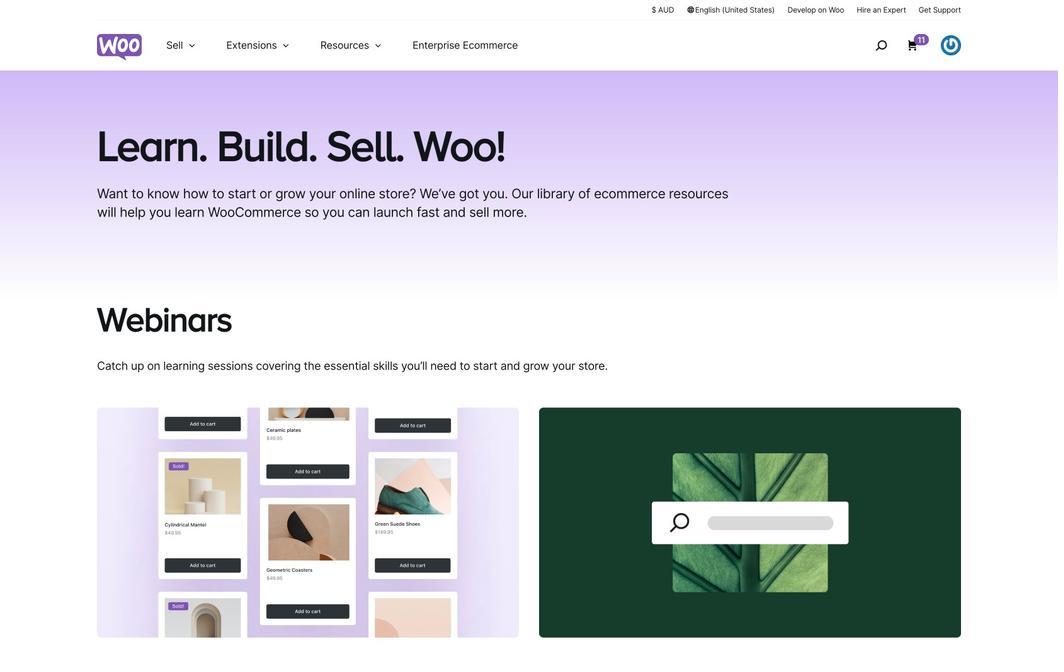 Task type: vqa. For each thing, say whether or not it's contained in the screenshot.
checkbox
no



Task type: locate. For each thing, give the bounding box(es) containing it.
open account menu image
[[941, 35, 961, 55]]

service navigation menu element
[[848, 25, 961, 66]]



Task type: describe. For each thing, give the bounding box(es) containing it.
search image
[[871, 35, 891, 55]]



